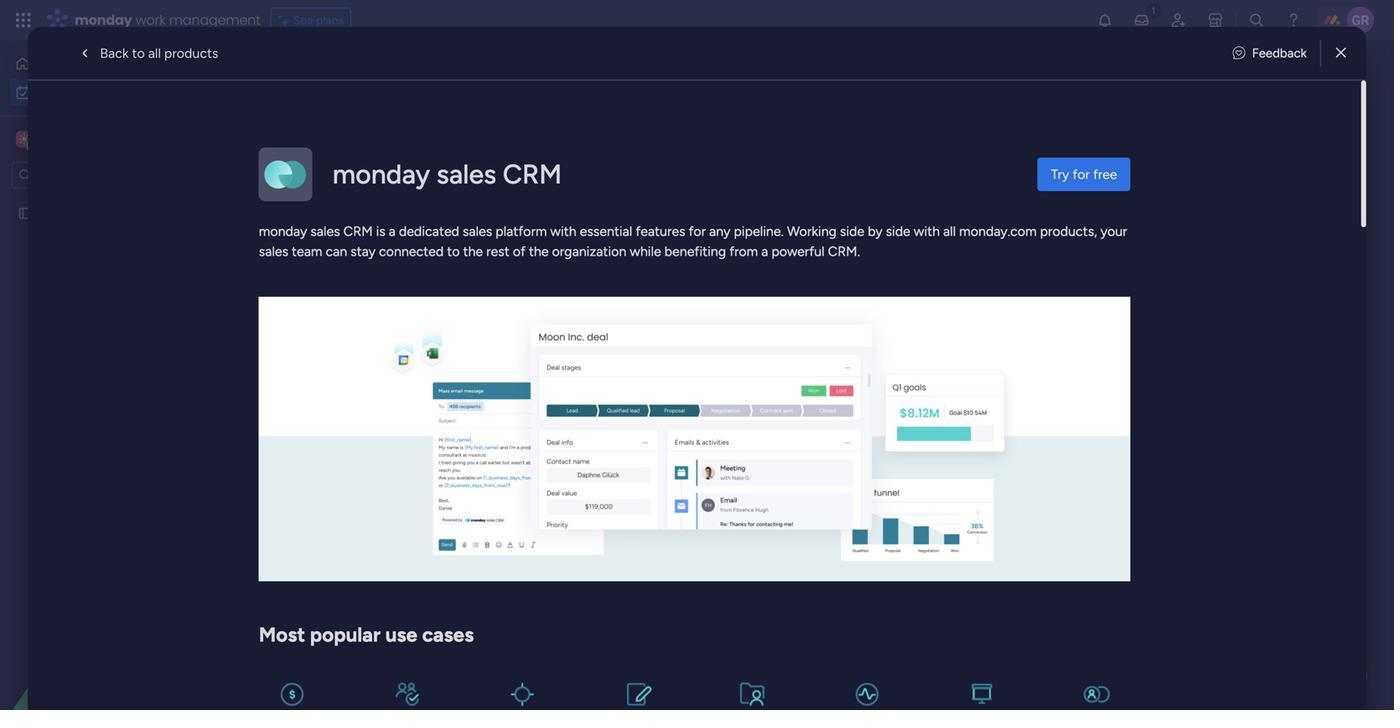 Task type: locate. For each thing, give the bounding box(es) containing it.
monday for monday sales crm
[[332, 158, 430, 190]]

invite members image
[[1170, 12, 1187, 29]]

can
[[325, 244, 347, 259]]

1 vertical spatial a
[[761, 244, 768, 259]]

benefiting
[[664, 244, 726, 259]]

connected
[[379, 244, 443, 259]]

crm up stay
[[343, 223, 373, 239]]

powerful
[[771, 244, 824, 259]]

2 horizontal spatial monday
[[332, 158, 430, 190]]

to down dedicated
[[447, 244, 460, 259]]

workspace image
[[18, 130, 30, 148]]

2 the from the left
[[529, 244, 548, 259]]

all down work
[[148, 45, 161, 61]]

organization
[[552, 244, 626, 259]]

1 horizontal spatial the
[[529, 244, 548, 259]]

working
[[787, 223, 836, 239]]

0 horizontal spatial monday
[[75, 10, 132, 29]]

0 vertical spatial to
[[132, 45, 145, 61]]

to inside 'monday sales crm is a dedicated sales platform with essential features for any pipeline. working side by side with all monday.com products, your sales team can stay connected to the rest of the organization while benefiting from a powerful crm.'
[[447, 244, 460, 259]]

0 horizontal spatial for
[[688, 223, 706, 239]]

crm.
[[828, 244, 860, 259]]

0 horizontal spatial to
[[132, 45, 145, 61]]

products,
[[1040, 223, 1097, 239]]

0 horizontal spatial crm
[[343, 223, 373, 239]]

1 horizontal spatial to
[[447, 244, 460, 259]]

1 horizontal spatial all
[[943, 223, 956, 239]]

0 vertical spatial for
[[1072, 166, 1090, 182]]

features
[[635, 223, 685, 239]]

1 horizontal spatial crm
[[503, 158, 562, 190]]

for inside button
[[1072, 166, 1090, 182]]

the right of
[[529, 244, 548, 259]]

0 horizontal spatial the
[[463, 244, 483, 259]]

monday up back
[[75, 10, 132, 29]]

all
[[148, 45, 161, 61], [943, 223, 956, 239]]

crm for monday sales crm
[[503, 158, 562, 190]]

lottie animation element
[[0, 541, 214, 710]]

2 side from the left
[[886, 223, 910, 239]]

crm
[[503, 158, 562, 190], [343, 223, 373, 239]]

1 horizontal spatial for
[[1072, 166, 1090, 182]]

to inside button
[[132, 45, 145, 61]]

plans
[[316, 13, 344, 27]]

for inside 'monday sales crm is a dedicated sales platform with essential features for any pipeline. working side by side with all monday.com products, your sales team can stay connected to the rest of the organization while benefiting from a powerful crm.'
[[688, 223, 706, 239]]

while
[[630, 244, 661, 259]]

with right by
[[913, 223, 940, 239]]

1 vertical spatial to
[[447, 244, 460, 259]]

all left monday.com
[[943, 223, 956, 239]]

1 side from the left
[[840, 223, 864, 239]]

0 vertical spatial monday
[[75, 10, 132, 29]]

1 image
[[1146, 1, 1161, 20]]

greg robinson image
[[1347, 7, 1374, 34]]

essential
[[580, 223, 632, 239]]

2 vertical spatial monday
[[259, 223, 307, 239]]

a
[[389, 223, 395, 239], [761, 244, 768, 259]]

1 vertical spatial all
[[943, 223, 956, 239]]

a down pipeline.
[[761, 244, 768, 259]]

1 vertical spatial for
[[688, 223, 706, 239]]

0 horizontal spatial all
[[148, 45, 161, 61]]

0 vertical spatial all
[[148, 45, 161, 61]]

0 horizontal spatial with
[[550, 223, 576, 239]]

pipeline.
[[734, 223, 783, 239]]

option
[[0, 198, 214, 202]]

list box
[[0, 196, 214, 454]]

sales
[[436, 158, 496, 190], [310, 223, 340, 239], [462, 223, 492, 239], [259, 244, 288, 259]]

cases
[[422, 622, 474, 647]]

try for free button
[[1037, 158, 1130, 191]]

0 horizontal spatial side
[[840, 223, 864, 239]]

see plans button
[[271, 8, 351, 33]]

side right by
[[886, 223, 910, 239]]

side
[[840, 223, 864, 239], [886, 223, 910, 239]]

to right back
[[132, 45, 145, 61]]

back to all products
[[100, 45, 218, 61]]

crm up platform
[[503, 158, 562, 190]]

to
[[132, 45, 145, 61], [447, 244, 460, 259]]

rest
[[486, 244, 509, 259]]

with
[[550, 223, 576, 239], [913, 223, 940, 239]]

monday up team
[[259, 223, 307, 239]]

1 vertical spatial crm
[[343, 223, 373, 239]]

1 horizontal spatial with
[[913, 223, 940, 239]]

use
[[385, 622, 417, 647]]

a right is
[[389, 223, 395, 239]]

update feed image
[[1133, 12, 1150, 29]]

for up benefiting
[[688, 223, 706, 239]]

is
[[376, 223, 385, 239]]

sales left team
[[259, 244, 288, 259]]

workspace image
[[16, 130, 33, 148]]

select product image
[[15, 12, 32, 29]]

1 vertical spatial monday
[[332, 158, 430, 190]]

help image
[[1285, 12, 1302, 29]]

the left rest
[[463, 244, 483, 259]]

for right try
[[1072, 166, 1090, 182]]

crm inside 'monday sales crm is a dedicated sales platform with essential features for any pipeline. working side by side with all monday.com products, your sales team can stay connected to the rest of the organization while benefiting from a powerful crm.'
[[343, 223, 373, 239]]

1 horizontal spatial side
[[886, 223, 910, 239]]

side up crm.
[[840, 223, 864, 239]]

monday sales crm is a dedicated sales platform with essential features for any pipeline. working side by side with all monday.com products, your sales team can stay connected to the rest of the organization while benefiting from a powerful crm.
[[259, 223, 1127, 259]]

most popular use cases
[[259, 622, 474, 647]]

for
[[1072, 166, 1090, 182], [688, 223, 706, 239]]

with up organization
[[550, 223, 576, 239]]

back
[[100, 45, 129, 61]]

from
[[729, 244, 758, 259]]

back to all products button
[[63, 36, 232, 70]]

1 horizontal spatial monday
[[259, 223, 307, 239]]

monday inside 'monday sales crm is a dedicated sales platform with essential features for any pipeline. working side by side with all monday.com products, your sales team can stay connected to the rest of the organization while benefiting from a powerful crm.'
[[259, 223, 307, 239]]

0 vertical spatial a
[[389, 223, 395, 239]]

0 vertical spatial crm
[[503, 158, 562, 190]]

stay
[[350, 244, 375, 259]]

monday sales crm
[[332, 158, 562, 190]]

monday up is
[[332, 158, 430, 190]]

the
[[463, 244, 483, 259], [529, 244, 548, 259]]

monday
[[75, 10, 132, 29], [332, 158, 430, 190], [259, 223, 307, 239]]



Task type: vqa. For each thing, say whether or not it's contained in the screenshot.
'OPTION'
yes



Task type: describe. For each thing, give the bounding box(es) containing it.
by
[[868, 223, 882, 239]]

0 horizontal spatial a
[[389, 223, 395, 239]]

monday for monday work management
[[75, 10, 132, 29]]

crm for monday sales crm is a dedicated sales platform with essential features for any pipeline. working side by side with all monday.com products, your sales team can stay connected to the rest of the organization while benefiting from a powerful crm.
[[343, 223, 373, 239]]

all inside button
[[148, 45, 161, 61]]

notifications image
[[1096, 12, 1113, 29]]

v2 user feedback image
[[1233, 44, 1245, 63]]

search everything image
[[1248, 12, 1265, 29]]

platform
[[495, 223, 547, 239]]

sales up dedicated
[[436, 158, 496, 190]]

see
[[293, 13, 313, 27]]

monday marketplace image
[[1207, 12, 1224, 29]]

dedicated
[[399, 223, 459, 239]]

any
[[709, 223, 730, 239]]

your
[[1100, 223, 1127, 239]]

sales up the can
[[310, 223, 340, 239]]

monday for monday sales crm is a dedicated sales platform with essential features for any pipeline. working side by side with all monday.com products, your sales team can stay connected to the rest of the organization while benefiting from a powerful crm.
[[259, 223, 307, 239]]

management
[[169, 10, 260, 29]]

1 the from the left
[[463, 244, 483, 259]]

feedback link
[[1233, 40, 1307, 67]]

try for free
[[1051, 166, 1117, 182]]

products
[[164, 45, 218, 61]]

work
[[135, 10, 166, 29]]

feedback
[[1252, 45, 1307, 61]]

public board image
[[18, 205, 34, 221]]

2 with from the left
[[913, 223, 940, 239]]

team
[[292, 244, 322, 259]]

1 with from the left
[[550, 223, 576, 239]]

lottie animation image
[[0, 541, 214, 710]]

most
[[259, 622, 305, 647]]

all inside 'monday sales crm is a dedicated sales platform with essential features for any pipeline. working side by side with all monday.com products, your sales team can stay connected to the rest of the organization while benefiting from a powerful crm.'
[[943, 223, 956, 239]]

free
[[1093, 166, 1117, 182]]

sales up rest
[[462, 223, 492, 239]]

try
[[1051, 166, 1069, 182]]

1 horizontal spatial a
[[761, 244, 768, 259]]

monday.com
[[959, 223, 1037, 239]]

popular
[[310, 622, 380, 647]]

see plans
[[293, 13, 344, 27]]

of
[[513, 244, 525, 259]]

monday work management
[[75, 10, 260, 29]]

close image
[[1336, 47, 1346, 59]]



